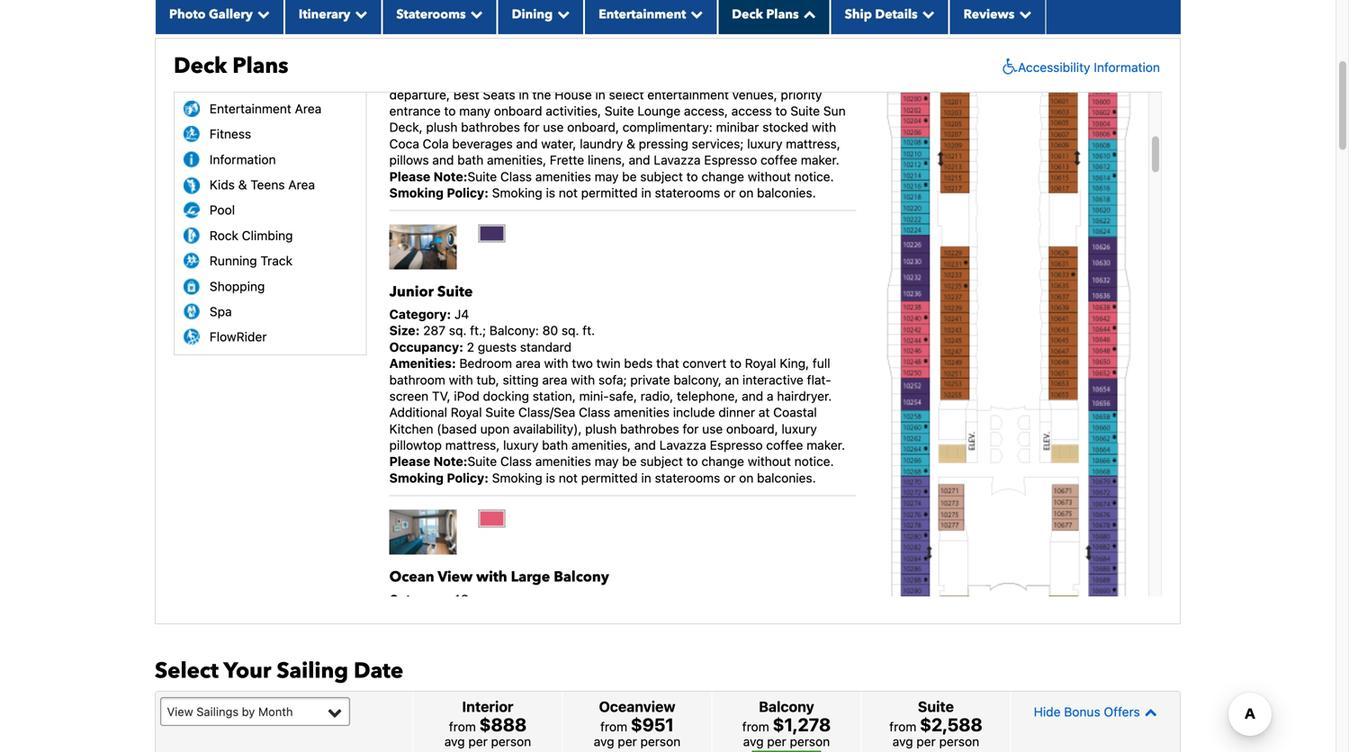 Task type: locate. For each thing, give the bounding box(es) containing it.
3 is from the top
[[546, 707, 556, 722]]

0 horizontal spatial balcony
[[554, 568, 609, 588]]

balcony: up the standard at the top left of page
[[490, 323, 539, 338]]

chevron down image left reviews on the right
[[918, 7, 935, 20]]

on inside please note: suite class amenities may be subject to change without notice. smoking policy: smoking is not permitted in staterooms or on balconies.
[[739, 185, 754, 200]]

2 is from the top
[[546, 471, 556, 486]]

twin
[[597, 356, 621, 371], [487, 642, 511, 656]]

screen up additional
[[390, 389, 429, 404]]

chevron down image for reviews
[[1015, 7, 1032, 20]]

chevron down image left the entertainment dropdown button
[[553, 7, 570, 20]]

chevron down image inside reviews dropdown button
[[1015, 7, 1032, 20]]

1 avg from the left
[[445, 735, 465, 749]]

1 vertical spatial an
[[752, 658, 766, 673]]

avg for $1,278
[[744, 735, 764, 749]]

0 horizontal spatial royal
[[451, 405, 482, 420]]

smoking inside ocean view with large balcony category: 1c 182 sq. ft.; balcony: 50 sq. ft. up to 4 guests two twin beds that convert to a royal king, a private balcony, sitting area with sofa bed, private bathroom with shower, vanity area, an interactive flat-screen tv, ipod docking station, mini-safe, radio, telephone, and a hairdryer. smoking is not permitted in staterooms or on balconies.
[[492, 707, 543, 722]]

area up the kids & teens area
[[295, 101, 322, 116]]

staterooms
[[397, 6, 466, 23]]

hairdryer.
[[777, 389, 832, 404], [390, 691, 444, 706]]

private right the bed,
[[503, 658, 543, 673]]

3 avg from the left
[[744, 735, 764, 749]]

2 vertical spatial staterooms
[[655, 707, 721, 722]]

sitting up $1,278
[[818, 642, 854, 656]]

3 balconies. from the top
[[757, 707, 816, 722]]

1 is from the top
[[546, 185, 556, 200]]

0 vertical spatial balconies.
[[757, 185, 816, 200]]

telephone, inside bedroom area with two twin beds that convert to royal king, full bathroom with tub, sitting area with sofa; private balcony, an interactive flat- screen tv, ipod docking station, mini-safe, radio, telephone, and a hairdryer. additional royal suite class/sea class amenities include dinner at coastal kitchen (based upon availability), plush bathrobes for use onboard, luxury pillowtop mattress, luxury bath amenities, and lavazza espresso coffee maker. please note: suite class amenities may be subject to change without notice. smoking policy: smoking is not permitted in staterooms or on balconies.
[[677, 389, 739, 404]]

an up dinner
[[725, 373, 739, 387]]

wheelchair image
[[999, 58, 1019, 76]]

royal up at
[[745, 356, 777, 371]]

or
[[724, 185, 736, 200], [724, 471, 736, 486], [724, 707, 736, 722]]

person inside suite from $2,588 avg per person
[[940, 735, 980, 749]]

ft.; inside category: j4 size: 287 sq. ft.; balcony: 80 sq. ft. occupancy: 2 guests standard amenities:
[[470, 323, 486, 338]]

may inside please note: suite class amenities may be subject to change without notice. smoking policy: smoking is not permitted in staterooms or on balconies.
[[595, 169, 619, 184]]

2 please from the top
[[390, 455, 431, 469]]

without inside please note: suite class amenities may be subject to change without notice. smoking policy: smoking is not permitted in staterooms or on balconies.
[[748, 169, 791, 184]]

3 or from the top
[[724, 707, 736, 722]]

staterooms inside bedroom area with two twin beds that convert to royal king, full bathroom with tub, sitting area with sofa; private balcony, an interactive flat- screen tv, ipod docking station, mini-safe, radio, telephone, and a hairdryer. additional royal suite class/sea class amenities include dinner at coastal kitchen (based upon availability), plush bathrobes for use onboard, luxury pillowtop mattress, luxury bath amenities, and lavazza espresso coffee maker. please note: suite class amenities may be subject to change without notice. smoking policy: smoking is not permitted in staterooms or on balconies.
[[655, 471, 721, 486]]

interactive up at
[[743, 373, 804, 387]]

interactive inside ocean view with large balcony category: 1c 182 sq. ft.; balcony: 50 sq. ft. up to 4 guests two twin beds that convert to a royal king, a private balcony, sitting area with sofa bed, private bathroom with shower, vanity area, an interactive flat-screen tv, ipod docking station, mini-safe, radio, telephone, and a hairdryer. smoking is not permitted in staterooms or on balconies.
[[770, 658, 831, 673]]

two
[[460, 642, 483, 656]]

3 on from the top
[[739, 707, 754, 722]]

1 may from the top
[[595, 169, 619, 184]]

1 vertical spatial telephone,
[[701, 674, 763, 689]]

0 vertical spatial mini-
[[580, 389, 609, 404]]

sitting right tub, at the left
[[503, 373, 539, 387]]

2 permitted from the top
[[581, 471, 638, 486]]

telephone, inside ocean view with large balcony category: 1c 182 sq. ft.; balcony: 50 sq. ft. up to 4 guests two twin beds that convert to a royal king, a private balcony, sitting area with sofa bed, private bathroom with shower, vanity area, an interactive flat-screen tv, ipod docking station, mini-safe, radio, telephone, and a hairdryer. smoking is not permitted in staterooms or on balconies.
[[701, 674, 763, 689]]

standard
[[520, 340, 572, 355]]

station, inside ocean view with large balcony category: 1c 182 sq. ft.; balcony: 50 sq. ft. up to 4 guests two twin beds that convert to a royal king, a private balcony, sitting area with sofa bed, private bathroom with shower, vanity area, an interactive flat-screen tv, ipod docking station, mini-safe, radio, telephone, and a hairdryer. smoking is not permitted in staterooms or on balconies.
[[557, 674, 600, 689]]

0 vertical spatial ft.
[[583, 323, 595, 338]]

0 horizontal spatial view
[[167, 705, 193, 719]]

station, up oceanview
[[557, 674, 600, 689]]

spa
[[210, 304, 232, 319]]

ft. inside category: j4 size: 287 sq. ft.; balcony: 80 sq. ft. occupancy: 2 guests standard amenities:
[[583, 323, 595, 338]]

telephone, up the "include"
[[677, 389, 739, 404]]

by
[[242, 705, 255, 719]]

area,
[[720, 658, 749, 673]]

entertainment inside dropdown button
[[599, 6, 686, 23]]

0 vertical spatial bathroom
[[390, 373, 446, 387]]

ft.; up up
[[469, 609, 485, 624]]

avg down interior
[[445, 735, 465, 749]]

docking up interior
[[507, 674, 554, 689]]

safe, inside ocean view with large balcony category: 1c 182 sq. ft.; balcony: 50 sq. ft. up to 4 guests two twin beds that convert to a royal king, a private balcony, sitting area with sofa bed, private bathroom with shower, vanity area, an interactive flat-screen tv, ipod docking station, mini-safe, radio, telephone, and a hairdryer. smoking is not permitted in staterooms or on balconies.
[[634, 674, 662, 689]]

1 person from the left
[[491, 735, 531, 749]]

amenities:
[[390, 356, 456, 371]]

2 chevron down image from the left
[[918, 7, 935, 20]]

2 change from the top
[[702, 455, 745, 469]]

docking down tub, at the left
[[483, 389, 529, 404]]

entertainment for entertainment area
[[210, 101, 292, 116]]

1 per from the left
[[469, 735, 488, 749]]

&
[[238, 177, 247, 192]]

2 staterooms from the top
[[655, 471, 721, 486]]

or inside please note: suite class amenities may be subject to change without notice. smoking policy: smoking is not permitted in staterooms or on balconies.
[[724, 185, 736, 200]]

chevron down image inside dining dropdown button
[[553, 7, 570, 20]]

2 notice. from the top
[[795, 455, 834, 469]]

1 vertical spatial guests
[[514, 625, 553, 640]]

0 vertical spatial area
[[295, 101, 322, 116]]

with left sofa
[[418, 658, 442, 673]]

1 be from the top
[[622, 169, 637, 184]]

1 vertical spatial ipod
[[478, 674, 504, 689]]

1 vertical spatial in
[[642, 471, 652, 486]]

0 horizontal spatial deck
[[174, 51, 227, 81]]

per inside interior from $888 avg per person
[[469, 735, 488, 749]]

3 permitted from the top
[[581, 707, 638, 722]]

guests
[[478, 340, 517, 355], [514, 625, 553, 640]]

king, inside ocean view with large balcony category: 1c 182 sq. ft.; balcony: 50 sq. ft. up to 4 guests two twin beds that convert to a royal king, a private balcony, sitting area with sofa bed, private bathroom with shower, vanity area, an interactive flat-screen tv, ipod docking station, mini-safe, radio, telephone, and a hairdryer. smoking is not permitted in staterooms or on balconies.
[[680, 642, 710, 656]]

beds inside bedroom area with two twin beds that convert to royal king, full bathroom with tub, sitting area with sofa; private balcony, an interactive flat- screen tv, ipod docking station, mini-safe, radio, telephone, and a hairdryer. additional royal suite class/sea class amenities include dinner at coastal kitchen (based upon availability), plush bathrobes for use onboard, luxury pillowtop mattress, luxury bath amenities, and lavazza espresso coffee maker. please note: suite class amenities may be subject to change without notice. smoking policy: smoking is not permitted in staterooms or on balconies.
[[624, 356, 653, 371]]

2 horizontal spatial chevron down image
[[1015, 7, 1032, 20]]

1 horizontal spatial chevron down image
[[918, 7, 935, 20]]

screen inside bedroom area with two twin beds that convert to royal king, full bathroom with tub, sitting area with sofa; private balcony, an interactive flat- screen tv, ipod docking station, mini-safe, radio, telephone, and a hairdryer. additional royal suite class/sea class amenities include dinner at coastal kitchen (based upon availability), plush bathrobes for use onboard, luxury pillowtop mattress, luxury bath amenities, and lavazza espresso coffee maker. please note: suite class amenities may be subject to change without notice. smoking policy: smoking is not permitted in staterooms or on balconies.
[[390, 389, 429, 404]]

1 horizontal spatial information
[[1094, 60, 1161, 75]]

2 vertical spatial in
[[642, 707, 652, 722]]

on
[[739, 185, 754, 200], [739, 471, 754, 486], [739, 707, 754, 722]]

chevron down image
[[686, 7, 704, 20], [918, 7, 935, 20], [1015, 7, 1032, 20]]

1 vertical spatial station,
[[557, 674, 600, 689]]

safe,
[[609, 389, 637, 404], [634, 674, 662, 689]]

screen down sofa
[[414, 674, 453, 689]]

1 horizontal spatial view
[[438, 568, 473, 588]]

1 vertical spatial beds
[[514, 642, 543, 656]]

chevron down image left deck plans dropdown button
[[686, 7, 704, 20]]

flowrider
[[210, 330, 267, 345]]

hide bonus offers
[[1034, 705, 1141, 720]]

3 person from the left
[[790, 735, 830, 749]]

telephone, down area,
[[701, 674, 763, 689]]

avg left $1,278
[[744, 735, 764, 749]]

balconies. inside ocean view with large balcony category: 1c 182 sq. ft.; balcony: 50 sq. ft. up to 4 guests two twin beds that convert to a royal king, a private balcony, sitting area with sofa bed, private bathroom with shower, vanity area, an interactive flat-screen tv, ipod docking station, mini-safe, radio, telephone, and a hairdryer. smoking is not permitted in staterooms or on balconies.
[[757, 707, 816, 722]]

information right accessibility
[[1094, 60, 1161, 75]]

radio, up bathrobes
[[641, 389, 674, 404]]

0 horizontal spatial beds
[[514, 642, 543, 656]]

chevron up image
[[799, 7, 816, 20], [1141, 706, 1158, 719]]

guests down 50
[[514, 625, 553, 640]]

2 horizontal spatial and
[[766, 674, 788, 689]]

2 per from the left
[[618, 735, 637, 749]]

accessibility information link
[[999, 58, 1161, 76]]

balcony, up the "include"
[[674, 373, 722, 387]]

3 per from the left
[[768, 735, 787, 749]]

flat- inside bedroom area with two twin beds that convert to royal king, full bathroom with tub, sitting area with sofa; private balcony, an interactive flat- screen tv, ipod docking station, mini-safe, radio, telephone, and a hairdryer. additional royal suite class/sea class amenities include dinner at coastal kitchen (based upon availability), plush bathrobes for use onboard, luxury pillowtop mattress, luxury bath amenities, and lavazza espresso coffee maker. please note: suite class amenities may be subject to change without notice. smoking policy: smoking is not permitted in staterooms or on balconies.
[[807, 373, 832, 387]]

and inside ocean view with large balcony category: 1c 182 sq. ft.; balcony: 50 sq. ft. up to 4 guests two twin beds that convert to a royal king, a private balcony, sitting area with sofa bed, private bathroom with shower, vanity area, an interactive flat-screen tv, ipod docking station, mini-safe, radio, telephone, and a hairdryer. smoking is not permitted in staterooms or on balconies.
[[766, 674, 788, 689]]

j4
[[455, 307, 469, 322]]

to inside please note: suite class amenities may be subject to change without notice. smoking policy: smoking is not permitted in staterooms or on balconies.
[[687, 169, 698, 184]]

2 on from the top
[[739, 471, 754, 486]]

espresso
[[710, 438, 763, 453]]

0 vertical spatial change
[[702, 169, 745, 184]]

category: up the 287
[[390, 307, 451, 322]]

3 in from the top
[[642, 707, 652, 722]]

and down bathrobes
[[635, 438, 656, 453]]

2 chevron down image from the left
[[351, 7, 368, 20]]

not
[[559, 185, 578, 200], [559, 471, 578, 486], [559, 707, 578, 722]]

1 vertical spatial ft.
[[581, 609, 594, 624]]

balcony inside ocean view with large balcony category: 1c 182 sq. ft.; balcony: 50 sq. ft. up to 4 guests two twin beds that convert to a royal king, a private balcony, sitting area with sofa bed, private bathroom with shower, vanity area, an interactive flat-screen tv, ipod docking station, mini-safe, radio, telephone, and a hairdryer. smoking is not permitted in staterooms or on balconies.
[[554, 568, 609, 588]]

balconies. inside bedroom area with two twin beds that convert to royal king, full bathroom with tub, sitting area with sofa; private balcony, an interactive flat- screen tv, ipod docking station, mini-safe, radio, telephone, and a hairdryer. additional royal suite class/sea class amenities include dinner at coastal kitchen (based upon availability), plush bathrobes for use onboard, luxury pillowtop mattress, luxury bath amenities, and lavazza espresso coffee maker. please note: suite class amenities may be subject to change without notice. smoking policy: smoking is not permitted in staterooms or on balconies.
[[757, 471, 816, 486]]

avg down oceanview
[[594, 735, 615, 749]]

area down the standard at the top left of page
[[516, 356, 541, 371]]

or inside ocean view with large balcony category: 1c 182 sq. ft.; balcony: 50 sq. ft. up to 4 guests two twin beds that convert to a royal king, a private balcony, sitting area with sofa bed, private bathroom with shower, vanity area, an interactive flat-screen tv, ipod docking station, mini-safe, radio, telephone, and a hairdryer. smoking is not permitted in staterooms or on balconies.
[[724, 707, 736, 722]]

chevron down image inside itinerary dropdown button
[[351, 7, 368, 20]]

1 horizontal spatial flat-
[[807, 373, 832, 387]]

without inside bedroom area with two twin beds that convert to royal king, full bathroom with tub, sitting area with sofa; private balcony, an interactive flat- screen tv, ipod docking station, mini-safe, radio, telephone, and a hairdryer. additional royal suite class/sea class amenities include dinner at coastal kitchen (based upon availability), plush bathrobes for use onboard, luxury pillowtop mattress, luxury bath amenities, and lavazza espresso coffee maker. please note: suite class amenities may be subject to change without notice. smoking policy: smoking is not permitted in staterooms or on balconies.
[[748, 455, 791, 469]]

radio, down vanity
[[665, 674, 698, 689]]

person inside "oceanview from $951 avg per person"
[[641, 735, 681, 749]]

182
[[423, 609, 444, 624]]

0 vertical spatial telephone,
[[677, 389, 739, 404]]

policy:
[[447, 185, 489, 200], [447, 471, 489, 486]]

royal up (based
[[451, 405, 482, 420]]

a up vanity
[[713, 642, 720, 656]]

2 vertical spatial on
[[739, 707, 754, 722]]

information up &
[[210, 152, 276, 167]]

king, up vanity
[[680, 642, 710, 656]]

that down 50
[[547, 642, 570, 656]]

1 horizontal spatial balcony
[[759, 699, 815, 716]]

ipod down tub, at the left
[[454, 389, 480, 404]]

2 without from the top
[[748, 455, 791, 469]]

amenities,
[[572, 438, 631, 453]]

1 note: from the top
[[434, 169, 468, 184]]

from inside "balcony from $1,278 avg per person"
[[743, 720, 770, 735]]

not inside ocean view with large balcony category: 1c 182 sq. ft.; balcony: 50 sq. ft. up to 4 guests two twin beds that convert to a royal king, a private balcony, sitting area with sofa bed, private bathroom with shower, vanity area, an interactive flat-screen tv, ipod docking station, mini-safe, radio, telephone, and a hairdryer. smoking is not permitted in staterooms or on balconies.
[[559, 707, 578, 722]]

track
[[261, 254, 293, 268]]

1 horizontal spatial beds
[[624, 356, 653, 371]]

1 vertical spatial view
[[167, 705, 193, 719]]

1 vertical spatial notice.
[[795, 455, 834, 469]]

1 vertical spatial information
[[210, 152, 276, 167]]

from down interior
[[449, 720, 476, 735]]

notice. inside bedroom area with two twin beds that convert to royal king, full bathroom with tub, sitting area with sofa; private balcony, an interactive flat- screen tv, ipod docking station, mini-safe, radio, telephone, and a hairdryer. additional royal suite class/sea class amenities include dinner at coastal kitchen (based upon availability), plush bathrobes for use onboard, luxury pillowtop mattress, luxury bath amenities, and lavazza espresso coffee maker. please note: suite class amenities may be subject to change without notice. smoking policy: smoking is not permitted in staterooms or on balconies.
[[795, 455, 834, 469]]

0 vertical spatial safe,
[[609, 389, 637, 404]]

a
[[767, 389, 774, 404], [635, 642, 642, 656], [713, 642, 720, 656], [791, 674, 798, 689]]

plans left the ship
[[767, 6, 799, 23]]

0 vertical spatial balcony
[[554, 568, 609, 588]]

amenities inside please note: suite class amenities may be subject to change without notice. smoking policy: smoking is not permitted in staterooms or on balconies.
[[536, 169, 591, 184]]

0 vertical spatial an
[[725, 373, 739, 387]]

category: inside ocean view with large balcony category: 1c 182 sq. ft.; balcony: 50 sq. ft. up to 4 guests two twin beds that convert to a royal king, a private balcony, sitting area with sofa bed, private bathroom with shower, vanity area, an interactive flat-screen tv, ipod docking station, mini-safe, radio, telephone, and a hairdryer. smoking is not permitted in staterooms or on balconies.
[[390, 592, 451, 607]]

plans up entertainment area
[[233, 51, 289, 81]]

twin inside bedroom area with two twin beds that convert to royal king, full bathroom with tub, sitting area with sofa; private balcony, an interactive flat- screen tv, ipod docking station, mini-safe, radio, telephone, and a hairdryer. additional royal suite class/sea class amenities include dinner at coastal kitchen (based upon availability), plush bathrobes for use onboard, luxury pillowtop mattress, luxury bath amenities, and lavazza espresso coffee maker. please note: suite class amenities may be subject to change without notice. smoking policy: smoking is not permitted in staterooms or on balconies.
[[597, 356, 621, 371]]

ft.; up the 2
[[470, 323, 486, 338]]

0 horizontal spatial flat-
[[390, 674, 414, 689]]

subject inside please note: suite class amenities may be subject to change without notice. smoking policy: smoking is not permitted in staterooms or on balconies.
[[641, 169, 683, 184]]

from up recommended element in the bottom of the page
[[743, 720, 770, 735]]

change
[[702, 169, 745, 184], [702, 455, 745, 469]]

0 vertical spatial category:
[[390, 307, 451, 322]]

1 horizontal spatial deck plans
[[732, 6, 799, 23]]

entertainment area
[[210, 101, 322, 116]]

2 in from the top
[[642, 471, 652, 486]]

view left sailings
[[167, 705, 193, 719]]

1 vertical spatial class
[[579, 405, 611, 420]]

per for $1,278
[[768, 735, 787, 749]]

upon
[[481, 422, 510, 437]]

3 chevron down image from the left
[[466, 7, 483, 20]]

1 vertical spatial is
[[546, 471, 556, 486]]

from inside interior from $888 avg per person
[[449, 720, 476, 735]]

balcony: up the 4
[[488, 609, 538, 624]]

1c
[[455, 592, 469, 607]]

1 in from the top
[[642, 185, 652, 200]]

0 vertical spatial deck
[[732, 6, 763, 23]]

area
[[516, 356, 541, 371], [542, 373, 568, 387], [390, 658, 415, 673]]

deck plans
[[732, 6, 799, 23], [174, 51, 289, 81]]

king, left the full
[[780, 356, 810, 371]]

chevron down image left itinerary
[[253, 7, 270, 20]]

telephone,
[[677, 389, 739, 404], [701, 674, 763, 689]]

a up shower,
[[635, 642, 642, 656]]

ft. right 50
[[581, 609, 594, 624]]

tv, up additional
[[432, 389, 451, 404]]

area up class/sea on the left bottom of the page
[[542, 373, 568, 387]]

per inside suite from $2,588 avg per person
[[917, 735, 936, 749]]

$1,278
[[773, 714, 831, 735]]

itinerary
[[299, 6, 351, 23]]

balcony up 50
[[554, 568, 609, 588]]

1 horizontal spatial deck
[[732, 6, 763, 23]]

ft.
[[583, 323, 595, 338], [581, 609, 594, 624]]

balcony, inside bedroom area with two twin beds that convert to royal king, full bathroom with tub, sitting area with sofa; private balcony, an interactive flat- screen tv, ipod docking station, mini-safe, radio, telephone, and a hairdryer. additional royal suite class/sea class amenities include dinner at coastal kitchen (based upon availability), plush bathrobes for use onboard, luxury pillowtop mattress, luxury bath amenities, and lavazza espresso coffee maker. please note: suite class amenities may be subject to change without notice. smoking policy: smoking is not permitted in staterooms or on balconies.
[[674, 373, 722, 387]]

chevron up image inside hide bonus offers link
[[1141, 706, 1158, 719]]

bathrobes
[[620, 422, 680, 437]]

size:
[[390, 323, 420, 338]]

tv, inside bedroom area with two twin beds that convert to royal king, full bathroom with tub, sitting area with sofa; private balcony, an interactive flat- screen tv, ipod docking station, mini-safe, radio, telephone, and a hairdryer. additional royal suite class/sea class amenities include dinner at coastal kitchen (based upon availability), plush bathrobes for use onboard, luxury pillowtop mattress, luxury bath amenities, and lavazza espresso coffee maker. please note: suite class amenities may be subject to change without notice. smoking policy: smoking is not permitted in staterooms or on balconies.
[[432, 389, 451, 404]]

sitting
[[503, 373, 539, 387], [818, 642, 854, 656]]

1 permitted from the top
[[581, 185, 638, 200]]

1 staterooms from the top
[[655, 185, 721, 200]]

0 vertical spatial view
[[438, 568, 473, 588]]

1 vertical spatial change
[[702, 455, 745, 469]]

0 vertical spatial and
[[742, 389, 764, 404]]

avg
[[445, 735, 465, 749], [594, 735, 615, 749], [744, 735, 764, 749], [893, 735, 914, 749]]

1 horizontal spatial twin
[[597, 356, 621, 371]]

person for $2,588
[[940, 735, 980, 749]]

1 chevron down image from the left
[[253, 7, 270, 20]]

from down oceanview
[[601, 720, 628, 735]]

ipod down the bed,
[[478, 674, 504, 689]]

1 change from the top
[[702, 169, 745, 184]]

balcony, up "balcony from $1,278 avg per person"
[[767, 642, 815, 656]]

luxury down upon
[[503, 438, 539, 453]]

convert up the "include"
[[683, 356, 727, 371]]

3 staterooms from the top
[[655, 707, 721, 722]]

0 vertical spatial may
[[595, 169, 619, 184]]

kids
[[210, 177, 235, 192]]

50
[[541, 609, 557, 624]]

0 horizontal spatial sitting
[[503, 373, 539, 387]]

ipod inside ocean view with large balcony category: 1c 182 sq. ft.; balcony: 50 sq. ft. up to 4 guests two twin beds that convert to a royal king, a private balcony, sitting area with sofa bed, private bathroom with shower, vanity area, an interactive flat-screen tv, ipod docking station, mini-safe, radio, telephone, and a hairdryer. smoking is not permitted in staterooms or on balconies.
[[478, 674, 504, 689]]

1 horizontal spatial area
[[516, 356, 541, 371]]

2 vertical spatial and
[[766, 674, 788, 689]]

chevron down image
[[253, 7, 270, 20], [351, 7, 368, 20], [466, 7, 483, 20], [553, 7, 570, 20]]

screen
[[390, 389, 429, 404], [414, 674, 453, 689]]

2 note: from the top
[[434, 455, 468, 469]]

per for $2,588
[[917, 735, 936, 749]]

1 policy: from the top
[[447, 185, 489, 200]]

0 horizontal spatial balcony,
[[674, 373, 722, 387]]

1 vertical spatial deck plans
[[174, 51, 289, 81]]

0 vertical spatial is
[[546, 185, 556, 200]]

an inside bedroom area with two twin beds that convert to royal king, full bathroom with tub, sitting area with sofa; private balcony, an interactive flat- screen tv, ipod docking station, mini-safe, radio, telephone, and a hairdryer. additional royal suite class/sea class amenities include dinner at coastal kitchen (based upon availability), plush bathrobes for use onboard, luxury pillowtop mattress, luxury bath amenities, and lavazza espresso coffee maker. please note: suite class amenities may be subject to change without notice. smoking policy: smoking is not permitted in staterooms or on balconies.
[[725, 373, 739, 387]]

suite from $2,588 avg per person
[[890, 699, 983, 749]]

person inside "balcony from $1,278 avg per person"
[[790, 735, 830, 749]]

in
[[642, 185, 652, 200], [642, 471, 652, 486], [642, 707, 652, 722]]

beds inside ocean view with large balcony category: 1c 182 sq. ft.; balcony: 50 sq. ft. up to 4 guests two twin beds that convert to a royal king, a private balcony, sitting area with sofa bed, private bathroom with shower, vanity area, an interactive flat-screen tv, ipod docking station, mini-safe, radio, telephone, and a hairdryer. smoking is not permitted in staterooms or on balconies.
[[514, 642, 543, 656]]

amenities
[[536, 169, 591, 184], [614, 405, 670, 420], [536, 455, 591, 469]]

0 vertical spatial flat-
[[807, 373, 832, 387]]

2 subject from the top
[[641, 455, 683, 469]]

accessibility
[[1019, 60, 1091, 75]]

mini- down sofa;
[[580, 389, 609, 404]]

deck
[[732, 6, 763, 23], [174, 51, 227, 81]]

notice. inside please note: suite class amenities may be subject to change without notice. smoking policy: smoking is not permitted in staterooms or on balconies.
[[795, 169, 834, 184]]

and up "balcony from $1,278 avg per person"
[[766, 674, 788, 689]]

from inside suite from $2,588 avg per person
[[890, 720, 917, 735]]

1 vertical spatial mini-
[[604, 674, 634, 689]]

permitted
[[581, 185, 638, 200], [581, 471, 638, 486], [581, 707, 638, 722]]

4 from from the left
[[890, 720, 917, 735]]

category: up 182
[[390, 592, 451, 607]]

1 vertical spatial royal
[[451, 405, 482, 420]]

2 avg from the left
[[594, 735, 615, 749]]

chevron up image right bonus
[[1141, 706, 1158, 719]]

2 may from the top
[[595, 455, 619, 469]]

0 vertical spatial interactive
[[743, 373, 804, 387]]

coffee
[[767, 438, 804, 453]]

0 vertical spatial tv,
[[432, 389, 451, 404]]

bathroom down amenities:
[[390, 373, 446, 387]]

2 policy: from the top
[[447, 471, 489, 486]]

a up at
[[767, 389, 774, 404]]

2 be from the top
[[622, 455, 637, 469]]

or inside bedroom area with two twin beds that convert to royal king, full bathroom with tub, sitting area with sofa; private balcony, an interactive flat- screen tv, ipod docking station, mini-safe, radio, telephone, and a hairdryer. additional royal suite class/sea class amenities include dinner at coastal kitchen (based upon availability), plush bathrobes for use onboard, luxury pillowtop mattress, luxury bath amenities, and lavazza espresso coffee maker. please note: suite class amenities may be subject to change without notice. smoking policy: smoking is not permitted in staterooms or on balconies.
[[724, 471, 736, 486]]

safe, down shower,
[[634, 674, 662, 689]]

3 not from the top
[[559, 707, 578, 722]]

subject
[[641, 169, 683, 184], [641, 455, 683, 469]]

chevron down image inside ship details dropdown button
[[918, 7, 935, 20]]

0 vertical spatial please
[[390, 169, 431, 184]]

station, up class/sea on the left bottom of the page
[[533, 389, 576, 404]]

chevron up image left the ship
[[799, 7, 816, 20]]

2 balconies. from the top
[[757, 471, 816, 486]]

1 vertical spatial docking
[[507, 674, 554, 689]]

your
[[224, 657, 271, 686]]

staterooms inside ocean view with large balcony category: 1c 182 sq. ft.; balcony: 50 sq. ft. up to 4 guests two twin beds that convert to a royal king, a private balcony, sitting area with sofa bed, private bathroom with shower, vanity area, an interactive flat-screen tv, ipod docking station, mini-safe, radio, telephone, and a hairdryer. smoking is not permitted in staterooms or on balconies.
[[655, 707, 721, 722]]

safe, down sofa;
[[609, 389, 637, 404]]

that inside ocean view with large balcony category: 1c 182 sq. ft.; balcony: 50 sq. ft. up to 4 guests two twin beds that convert to a royal king, a private balcony, sitting area with sofa bed, private bathroom with shower, vanity area, an interactive flat-screen tv, ipod docking station, mini-safe, radio, telephone, and a hairdryer. smoking is not permitted in staterooms or on balconies.
[[547, 642, 570, 656]]

that inside bedroom area with two twin beds that convert to royal king, full bathroom with tub, sitting area with sofa; private balcony, an interactive flat- screen tv, ipod docking station, mini-safe, radio, telephone, and a hairdryer. additional royal suite class/sea class amenities include dinner at coastal kitchen (based upon availability), plush bathrobes for use onboard, luxury pillowtop mattress, luxury bath amenities, and lavazza espresso coffee maker. please note: suite class amenities may be subject to change without notice. smoking policy: smoking is not permitted in staterooms or on balconies.
[[657, 356, 680, 371]]

1 horizontal spatial convert
[[683, 356, 727, 371]]

2 vertical spatial is
[[546, 707, 556, 722]]

deck plans button
[[718, 0, 831, 34]]

is inside please note: suite class amenities may be subject to change without notice. smoking policy: smoking is not permitted in staterooms or on balconies.
[[546, 185, 556, 200]]

0 vertical spatial hairdryer.
[[777, 389, 832, 404]]

not inside please note: suite class amenities may be subject to change without notice. smoking policy: smoking is not permitted in staterooms or on balconies.
[[559, 185, 578, 200]]

person
[[491, 735, 531, 749], [641, 735, 681, 749], [790, 735, 830, 749], [940, 735, 980, 749]]

1 please from the top
[[390, 169, 431, 184]]

balcony up recommended element in the bottom of the page
[[759, 699, 815, 716]]

area right the teens
[[288, 177, 315, 192]]

sq. down j4
[[449, 323, 467, 338]]

pillowtop
[[390, 438, 442, 453]]

1 balconies. from the top
[[757, 185, 816, 200]]

beds down 50
[[514, 642, 543, 656]]

1 vertical spatial that
[[547, 642, 570, 656]]

1 horizontal spatial hairdryer.
[[777, 389, 832, 404]]

tv,
[[432, 389, 451, 404], [456, 674, 475, 689]]

twin down the 4
[[487, 642, 511, 656]]

on inside bedroom area with two twin beds that convert to royal king, full bathroom with tub, sitting area with sofa; private balcony, an interactive flat- screen tv, ipod docking station, mini-safe, radio, telephone, and a hairdryer. additional royal suite class/sea class amenities include dinner at coastal kitchen (based upon availability), plush bathrobes for use onboard, luxury pillowtop mattress, luxury bath amenities, and lavazza espresso coffee maker. please note: suite class amenities may be subject to change without notice. smoking policy: smoking is not permitted in staterooms or on balconies.
[[739, 471, 754, 486]]

station,
[[533, 389, 576, 404], [557, 674, 600, 689]]

1 from from the left
[[449, 720, 476, 735]]

0 vertical spatial ft.;
[[470, 323, 486, 338]]

itinerary button
[[284, 0, 382, 34]]

2 not from the top
[[559, 471, 578, 486]]

0 horizontal spatial information
[[210, 152, 276, 167]]

plans
[[767, 6, 799, 23], [233, 51, 289, 81]]

4 chevron down image from the left
[[553, 7, 570, 20]]

0 vertical spatial staterooms
[[655, 185, 721, 200]]

view up "1c"
[[438, 568, 473, 588]]

beds up sofa;
[[624, 356, 653, 371]]

1 horizontal spatial king,
[[780, 356, 810, 371]]

chevron down image left the staterooms
[[351, 7, 368, 20]]

0 horizontal spatial hairdryer.
[[390, 691, 444, 706]]

1 vertical spatial tv,
[[456, 674, 475, 689]]

0 vertical spatial permitted
[[581, 185, 638, 200]]

2 category: from the top
[[390, 592, 451, 607]]

and
[[742, 389, 764, 404], [635, 438, 656, 453], [766, 674, 788, 689]]

chevron down image inside the entertainment dropdown button
[[686, 7, 704, 20]]

up
[[467, 625, 484, 640]]

4 person from the left
[[940, 735, 980, 749]]

mini- up oceanview
[[604, 674, 634, 689]]

note:
[[434, 169, 468, 184], [434, 455, 468, 469]]

1 vertical spatial subject
[[641, 455, 683, 469]]

2 vertical spatial area
[[390, 658, 415, 673]]

1 vertical spatial luxury
[[503, 438, 539, 453]]

private up area,
[[724, 642, 763, 656]]

1 category: from the top
[[390, 307, 451, 322]]

1 vertical spatial ft.;
[[469, 609, 485, 624]]

1 subject from the top
[[641, 169, 683, 184]]

suite inside suite from $2,588 avg per person
[[918, 699, 954, 716]]

1 horizontal spatial royal
[[646, 642, 677, 656]]

dining
[[512, 6, 553, 23]]

private right sofa;
[[631, 373, 671, 387]]

1 vertical spatial radio,
[[665, 674, 698, 689]]

accessibility information
[[1019, 60, 1161, 75]]

subject inside bedroom area with two twin beds that convert to royal king, full bathroom with tub, sitting area with sofa; private balcony, an interactive flat- screen tv, ipod docking station, mini-safe, radio, telephone, and a hairdryer. additional royal suite class/sea class amenities include dinner at coastal kitchen (based upon availability), plush bathrobes for use onboard, luxury pillowtop mattress, luxury bath amenities, and lavazza espresso coffee maker. please note: suite class amenities may be subject to change without notice. smoking policy: smoking is not permitted in staterooms or on balconies.
[[641, 455, 683, 469]]

and up at
[[742, 389, 764, 404]]

docking
[[483, 389, 529, 404], [507, 674, 554, 689]]

0 vertical spatial beds
[[624, 356, 653, 371]]

luxury
[[782, 422, 817, 437], [503, 438, 539, 453]]

avg left $2,588
[[893, 735, 914, 749]]

private
[[631, 373, 671, 387], [724, 642, 763, 656], [503, 658, 543, 673]]

1 notice. from the top
[[795, 169, 834, 184]]

that
[[657, 356, 680, 371], [547, 642, 570, 656]]

tv, down sofa
[[456, 674, 475, 689]]

person for $1,278
[[790, 735, 830, 749]]

be inside bedroom area with two twin beds that convert to royal king, full bathroom with tub, sitting area with sofa; private balcony, an interactive flat- screen tv, ipod docking station, mini-safe, radio, telephone, and a hairdryer. additional royal suite class/sea class amenities include dinner at coastal kitchen (based upon availability), plush bathrobes for use onboard, luxury pillowtop mattress, luxury bath amenities, and lavazza espresso coffee maker. please note: suite class amenities may be subject to change without notice. smoking policy: smoking is not permitted in staterooms or on balconies.
[[622, 455, 637, 469]]

full
[[813, 356, 831, 371]]

twin up sofa;
[[597, 356, 621, 371]]

interactive up $1,278
[[770, 658, 831, 673]]

from inside "oceanview from $951 avg per person"
[[601, 720, 628, 735]]

an right area,
[[752, 658, 766, 673]]

class inside please note: suite class amenities may be subject to change without notice. smoking policy: smoking is not permitted in staterooms or on balconies.
[[501, 169, 532, 184]]

0 horizontal spatial deck plans
[[174, 51, 289, 81]]

from
[[449, 720, 476, 735], [601, 720, 628, 735], [743, 720, 770, 735], [890, 720, 917, 735]]

that up the "include"
[[657, 356, 680, 371]]

0 vertical spatial policy:
[[447, 185, 489, 200]]

1 vertical spatial sitting
[[818, 642, 854, 656]]

with down two
[[571, 373, 595, 387]]

0 vertical spatial class
[[501, 169, 532, 184]]

2 horizontal spatial area
[[542, 373, 568, 387]]

0 horizontal spatial private
[[503, 658, 543, 673]]

an
[[725, 373, 739, 387], [752, 658, 766, 673]]

chevron up image inside deck plans dropdown button
[[799, 7, 816, 20]]

3 from from the left
[[743, 720, 770, 735]]

convert up oceanview
[[573, 642, 617, 656]]

royal inside ocean view with large balcony category: 1c 182 sq. ft.; balcony: 50 sq. ft. up to 4 guests two twin beds that convert to a royal king, a private balcony, sitting area with sofa bed, private bathroom with shower, vanity area, an interactive flat-screen tv, ipod docking station, mini-safe, radio, telephone, and a hairdryer. smoking is not permitted in staterooms or on balconies.
[[646, 642, 677, 656]]

area
[[295, 101, 322, 116], [288, 177, 315, 192]]

1 horizontal spatial chevron up image
[[1141, 706, 1158, 719]]

1 without from the top
[[748, 169, 791, 184]]

from left $2,588
[[890, 720, 917, 735]]

1 vertical spatial staterooms
[[655, 471, 721, 486]]

note: inside bedroom area with two twin beds that convert to royal king, full bathroom with tub, sitting area with sofa; private balcony, an interactive flat- screen tv, ipod docking station, mini-safe, radio, telephone, and a hairdryer. additional royal suite class/sea class amenities include dinner at coastal kitchen (based upon availability), plush bathrobes for use onboard, luxury pillowtop mattress, luxury bath amenities, and lavazza espresso coffee maker. please note: suite class amenities may be subject to change without notice. smoking policy: smoking is not permitted in staterooms or on balconies.
[[434, 455, 468, 469]]

1 horizontal spatial bathroom
[[547, 658, 603, 673]]

2 vertical spatial private
[[503, 658, 543, 673]]

area left sofa
[[390, 658, 415, 673]]

0 horizontal spatial area
[[390, 658, 415, 673]]

from for $2,588
[[890, 720, 917, 735]]

hairdryer. up 'coastal'
[[777, 389, 832, 404]]

avg inside "oceanview from $951 avg per person"
[[594, 735, 615, 749]]

2 person from the left
[[641, 735, 681, 749]]

3 chevron down image from the left
[[1015, 7, 1032, 20]]

coastal
[[774, 405, 817, 420]]

0 vertical spatial entertainment
[[599, 6, 686, 23]]

for
[[683, 422, 699, 437]]

1 on from the top
[[739, 185, 754, 200]]

may inside bedroom area with two twin beds that convert to royal king, full bathroom with tub, sitting area with sofa; private balcony, an interactive flat- screen tv, ipod docking station, mini-safe, radio, telephone, and a hairdryer. additional royal suite class/sea class amenities include dinner at coastal kitchen (based upon availability), plush bathrobes for use onboard, luxury pillowtop mattress, luxury bath amenities, and lavazza espresso coffee maker. please note: suite class amenities may be subject to change without notice. smoking policy: smoking is not permitted in staterooms or on balconies.
[[595, 455, 619, 469]]

1 chevron down image from the left
[[686, 7, 704, 20]]

2 from from the left
[[601, 720, 628, 735]]

entertainment button
[[585, 0, 718, 34]]

royal up shower,
[[646, 642, 677, 656]]

mini- inside bedroom area with two twin beds that convert to royal king, full bathroom with tub, sitting area with sofa; private balcony, an interactive flat- screen tv, ipod docking station, mini-safe, radio, telephone, and a hairdryer. additional royal suite class/sea class amenities include dinner at coastal kitchen (based upon availability), plush bathrobes for use onboard, luxury pillowtop mattress, luxury bath amenities, and lavazza espresso coffee maker. please note: suite class amenities may be subject to change without notice. smoking policy: smoking is not permitted in staterooms or on balconies.
[[580, 389, 609, 404]]

a inside bedroom area with two twin beds that convert to royal king, full bathroom with tub, sitting area with sofa; private balcony, an interactive flat- screen tv, ipod docking station, mini-safe, radio, telephone, and a hairdryer. additional royal suite class/sea class amenities include dinner at coastal kitchen (based upon availability), plush bathrobes for use onboard, luxury pillowtop mattress, luxury bath amenities, and lavazza espresso coffee maker. please note: suite class amenities may be subject to change without notice. smoking policy: smoking is not permitted in staterooms or on balconies.
[[767, 389, 774, 404]]

4 per from the left
[[917, 735, 936, 749]]

0 vertical spatial plans
[[767, 6, 799, 23]]

a up "balcony from $1,278 avg per person"
[[791, 674, 798, 689]]

1 vertical spatial safe,
[[634, 674, 662, 689]]

0 vertical spatial that
[[657, 356, 680, 371]]

ft. up two
[[583, 323, 595, 338]]

be inside please note: suite class amenities may be subject to change without notice. smoking policy: smoking is not permitted in staterooms or on balconies.
[[622, 169, 637, 184]]

avg inside interior from $888 avg per person
[[445, 735, 465, 749]]

0 vertical spatial or
[[724, 185, 736, 200]]

1 not from the top
[[559, 185, 578, 200]]

lavazza
[[660, 438, 707, 453]]

4 avg from the left
[[893, 735, 914, 749]]

2 or from the top
[[724, 471, 736, 486]]

from for $888
[[449, 720, 476, 735]]

chevron down image left dining
[[466, 7, 483, 20]]

1 or from the top
[[724, 185, 736, 200]]



Task type: vqa. For each thing, say whether or not it's contained in the screenshot.
first balconies.
yes



Task type: describe. For each thing, give the bounding box(es) containing it.
plush
[[585, 422, 617, 437]]

radio, inside ocean view with large balcony category: 1c 182 sq. ft.; balcony: 50 sq. ft. up to 4 guests two twin beds that convert to a royal king, a private balcony, sitting area with sofa bed, private bathroom with shower, vanity area, an interactive flat-screen tv, ipod docking station, mini-safe, radio, telephone, and a hairdryer. smoking is not permitted in staterooms or on balconies.
[[665, 674, 698, 689]]

in inside please note: suite class amenities may be subject to change without notice. smoking policy: smoking is not permitted in staterooms or on balconies.
[[642, 185, 652, 200]]

ship
[[845, 6, 872, 23]]

avg for $888
[[445, 735, 465, 749]]

is inside ocean view with large balcony category: 1c 182 sq. ft.; balcony: 50 sq. ft. up to 4 guests two twin beds that convert to a royal king, a private balcony, sitting area with sofa bed, private bathroom with shower, vanity area, an interactive flat-screen tv, ipod docking station, mini-safe, radio, telephone, and a hairdryer. smoking is not permitted in staterooms or on balconies.
[[546, 707, 556, 722]]

please inside bedroom area with two twin beds that convert to royal king, full bathroom with tub, sitting area with sofa; private balcony, an interactive flat- screen tv, ipod docking station, mini-safe, radio, telephone, and a hairdryer. additional royal suite class/sea class amenities include dinner at coastal kitchen (based upon availability), plush bathrobes for use onboard, luxury pillowtop mattress, luxury bath amenities, and lavazza espresso coffee maker. please note: suite class amenities may be subject to change without notice. smoking policy: smoking is not permitted in staterooms or on balconies.
[[390, 455, 431, 469]]

chevron down image for staterooms
[[466, 7, 483, 20]]

interactive inside bedroom area with two twin beds that convert to royal king, full bathroom with tub, sitting area with sofa; private balcony, an interactive flat- screen tv, ipod docking station, mini-safe, radio, telephone, and a hairdryer. additional royal suite class/sea class amenities include dinner at coastal kitchen (based upon availability), plush bathrobes for use onboard, luxury pillowtop mattress, luxury bath amenities, and lavazza espresso coffee maker. please note: suite class amenities may be subject to change without notice. smoking policy: smoking is not permitted in staterooms or on balconies.
[[743, 373, 804, 387]]

bonus
[[1065, 705, 1101, 720]]

maker.
[[807, 438, 846, 453]]

large
[[511, 568, 550, 588]]

radio, inside bedroom area with two twin beds that convert to royal king, full bathroom with tub, sitting area with sofa; private balcony, an interactive flat- screen tv, ipod docking station, mini-safe, radio, telephone, and a hairdryer. additional royal suite class/sea class amenities include dinner at coastal kitchen (based upon availability), plush bathrobes for use onboard, luxury pillowtop mattress, luxury bath amenities, and lavazza espresso coffee maker. please note: suite class amenities may be subject to change without notice. smoking policy: smoking is not permitted in staterooms or on balconies.
[[641, 389, 674, 404]]

view inside ocean view with large balcony category: 1c 182 sq. ft.; balcony: 50 sq. ft. up to 4 guests two twin beds that convert to a royal king, a private balcony, sitting area with sofa bed, private bathroom with shower, vanity area, an interactive flat-screen tv, ipod docking station, mini-safe, radio, telephone, and a hairdryer. smoking is not permitted in staterooms or on balconies.
[[438, 568, 473, 588]]

$2,588
[[920, 714, 983, 735]]

sofa
[[446, 658, 471, 673]]

staterooms button
[[382, 0, 498, 34]]

guests inside ocean view with large balcony category: 1c 182 sq. ft.; balcony: 50 sq. ft. up to 4 guests two twin beds that convert to a royal king, a private balcony, sitting area with sofa bed, private bathroom with shower, vanity area, an interactive flat-screen tv, ipod docking station, mini-safe, radio, telephone, and a hairdryer. smoking is not permitted in staterooms or on balconies.
[[514, 625, 553, 640]]

0 vertical spatial royal
[[745, 356, 777, 371]]

bed,
[[474, 658, 500, 673]]

is inside bedroom area with two twin beds that convert to royal king, full bathroom with tub, sitting area with sofa; private balcony, an interactive flat- screen tv, ipod docking station, mini-safe, radio, telephone, and a hairdryer. additional royal suite class/sea class amenities include dinner at coastal kitchen (based upon availability), plush bathrobes for use onboard, luxury pillowtop mattress, luxury bath amenities, and lavazza espresso coffee maker. please note: suite class amenities may be subject to change without notice. smoking policy: smoking is not permitted in staterooms or on balconies.
[[546, 471, 556, 486]]

docking inside ocean view with large balcony category: 1c 182 sq. ft.; balcony: 50 sq. ft. up to 4 guests two twin beds that convert to a royal king, a private balcony, sitting area with sofa bed, private bathroom with shower, vanity area, an interactive flat-screen tv, ipod docking station, mini-safe, radio, telephone, and a hairdryer. smoking is not permitted in staterooms or on balconies.
[[507, 674, 554, 689]]

avg for $951
[[594, 735, 615, 749]]

chevron down image for dining
[[553, 7, 570, 20]]

1 vertical spatial plans
[[233, 51, 289, 81]]

chevron down image for ship details
[[918, 7, 935, 20]]

private inside bedroom area with two twin beds that convert to royal king, full bathroom with tub, sitting area with sofa; private balcony, an interactive flat- screen tv, ipod docking station, mini-safe, radio, telephone, and a hairdryer. additional royal suite class/sea class amenities include dinner at coastal kitchen (based upon availability), plush bathrobes for use onboard, luxury pillowtop mattress, luxury bath amenities, and lavazza espresso coffee maker. please note: suite class amenities may be subject to change without notice. smoking policy: smoking is not permitted in staterooms or on balconies.
[[631, 373, 671, 387]]

mattress,
[[446, 438, 500, 453]]

pool
[[210, 203, 235, 218]]

chevron down image for photo gallery
[[253, 7, 270, 20]]

4
[[502, 625, 510, 640]]

running
[[210, 254, 257, 268]]

bedroom area with two twin beds that convert to royal king, full bathroom with tub, sitting area with sofa; private balcony, an interactive flat- screen tv, ipod docking station, mini-safe, radio, telephone, and a hairdryer. additional royal suite class/sea class amenities include dinner at coastal kitchen (based upon availability), plush bathrobes for use onboard, luxury pillowtop mattress, luxury bath amenities, and lavazza espresso coffee maker. please note: suite class amenities may be subject to change without notice. smoking policy: smoking is not permitted in staterooms or on balconies.
[[390, 356, 846, 486]]

person for $888
[[491, 735, 531, 749]]

2
[[467, 340, 475, 355]]

teens
[[251, 177, 285, 192]]

with left shower,
[[606, 658, 631, 673]]

1 vertical spatial amenities
[[614, 405, 670, 420]]

photo gallery
[[169, 6, 253, 23]]

permitted inside bedroom area with two twin beds that convert to royal king, full bathroom with tub, sitting area with sofa; private balcony, an interactive flat- screen tv, ipod docking station, mini-safe, radio, telephone, and a hairdryer. additional royal suite class/sea class amenities include dinner at coastal kitchen (based upon availability), plush bathrobes for use onboard, luxury pillowtop mattress, luxury bath amenities, and lavazza espresso coffee maker. please note: suite class amenities may be subject to change without notice. smoking policy: smoking is not permitted in staterooms or on balconies.
[[581, 471, 638, 486]]

with left large
[[476, 568, 508, 588]]

occupancy:
[[390, 340, 464, 355]]

junior suite
[[390, 282, 473, 302]]

balcony, inside ocean view with large balcony category: 1c 182 sq. ft.; balcony: 50 sq. ft. up to 4 guests two twin beds that convert to a royal king, a private balcony, sitting area with sofa bed, private bathroom with shower, vanity area, an interactive flat-screen tv, ipod docking station, mini-safe, radio, telephone, and a hairdryer. smoking is not permitted in staterooms or on balconies.
[[767, 642, 815, 656]]

in inside bedroom area with two twin beds that convert to royal king, full bathroom with tub, sitting area with sofa; private balcony, an interactive flat- screen tv, ipod docking station, mini-safe, radio, telephone, and a hairdryer. additional royal suite class/sea class amenities include dinner at coastal kitchen (based upon availability), plush bathrobes for use onboard, luxury pillowtop mattress, luxury bath amenities, and lavazza espresso coffee maker. please note: suite class amenities may be subject to change without notice. smoking policy: smoking is not permitted in staterooms or on balconies.
[[642, 471, 652, 486]]

running track
[[210, 254, 293, 268]]

per for $951
[[618, 735, 637, 749]]

ft. inside ocean view with large balcony category: 1c 182 sq. ft.; balcony: 50 sq. ft. up to 4 guests two twin beds that convert to a royal king, a private balcony, sitting area with sofa bed, private bathroom with shower, vanity area, an interactive flat-screen tv, ipod docking station, mini-safe, radio, telephone, and a hairdryer. smoking is not permitted in staterooms or on balconies.
[[581, 609, 594, 624]]

recommended element
[[713, 749, 861, 753]]

sailings
[[197, 705, 239, 719]]

bathroom inside ocean view with large balcony category: 1c 182 sq. ft.; balcony: 50 sq. ft. up to 4 guests two twin beds that convert to a royal king, a private balcony, sitting area with sofa bed, private bathroom with shower, vanity area, an interactive flat-screen tv, ipod docking station, mini-safe, radio, telephone, and a hairdryer. smoking is not permitted in staterooms or on balconies.
[[547, 658, 603, 673]]

date
[[354, 657, 404, 686]]

junior
[[390, 282, 434, 302]]

in inside ocean view with large balcony category: 1c 182 sq. ft.; balcony: 50 sq. ft. up to 4 guests two twin beds that convert to a royal king, a private balcony, sitting area with sofa bed, private bathroom with shower, vanity area, an interactive flat-screen tv, ipod docking station, mini-safe, radio, telephone, and a hairdryer. smoking is not permitted in staterooms or on balconies.
[[642, 707, 652, 722]]

balcony: inside category: j4 size: 287 sq. ft.; balcony: 80 sq. ft. occupancy: 2 guests standard amenities:
[[490, 323, 539, 338]]

additional
[[390, 405, 448, 420]]

include
[[673, 405, 715, 420]]

287
[[423, 323, 446, 338]]

shower,
[[634, 658, 679, 673]]

tv, inside ocean view with large balcony category: 1c 182 sq. ft.; balcony: 50 sq. ft. up to 4 guests two twin beds that convert to a royal king, a private balcony, sitting area with sofa bed, private bathroom with shower, vanity area, an interactive flat-screen tv, ipod docking station, mini-safe, radio, telephone, and a hairdryer. smoking is not permitted in staterooms or on balconies.
[[456, 674, 475, 689]]

avg for $2,588
[[893, 735, 914, 749]]

view sailings by month
[[167, 705, 293, 719]]

please note: suite class amenities may be subject to change without notice. smoking policy: smoking is not permitted in staterooms or on balconies.
[[390, 169, 834, 200]]

please inside please note: suite class amenities may be subject to change without notice. smoking policy: smoking is not permitted in staterooms or on balconies.
[[390, 169, 431, 184]]

balconies. inside please note: suite class amenities may be subject to change without notice. smoking policy: smoking is not permitted in staterooms or on balconies.
[[757, 185, 816, 200]]

screen inside ocean view with large balcony category: 1c 182 sq. ft.; balcony: 50 sq. ft. up to 4 guests two twin beds that convert to a royal king, a private balcony, sitting area with sofa bed, private bathroom with shower, vanity area, an interactive flat-screen tv, ipod docking station, mini-safe, radio, telephone, and a hairdryer. smoking is not permitted in staterooms or on balconies.
[[414, 674, 453, 689]]

mini- inside ocean view with large balcony category: 1c 182 sq. ft.; balcony: 50 sq. ft. up to 4 guests two twin beds that convert to a royal king, a private balcony, sitting area with sofa bed, private bathroom with shower, vanity area, an interactive flat-screen tv, ipod docking station, mini-safe, radio, telephone, and a hairdryer. smoking is not permitted in staterooms or on balconies.
[[604, 674, 634, 689]]

staterooms inside please note: suite class amenities may be subject to change without notice. smoking policy: smoking is not permitted in staterooms or on balconies.
[[655, 185, 721, 200]]

sq. down "1c"
[[448, 609, 465, 624]]

select your sailing date
[[155, 657, 404, 686]]

with left tub, at the left
[[449, 373, 473, 387]]

chevron down image for itinerary
[[351, 7, 368, 20]]

balcony from $1,278 avg per person
[[743, 699, 831, 749]]

bath
[[542, 438, 568, 453]]

2 vertical spatial amenities
[[536, 455, 591, 469]]

ship details
[[845, 6, 918, 23]]

policy: inside please note: suite class amenities may be subject to change without notice. smoking policy: smoking is not permitted in staterooms or on balconies.
[[447, 185, 489, 200]]

an inside ocean view with large balcony category: 1c 182 sq. ft.; balcony: 50 sq. ft. up to 4 guests two twin beds that convert to a royal king, a private balcony, sitting area with sofa bed, private bathroom with shower, vanity area, an interactive flat-screen tv, ipod docking station, mini-safe, radio, telephone, and a hairdryer. smoking is not permitted in staterooms or on balconies.
[[752, 658, 766, 673]]

rock
[[210, 228, 239, 243]]

reviews
[[964, 6, 1015, 23]]

oceanview
[[599, 699, 676, 716]]

0 vertical spatial area
[[516, 356, 541, 371]]

sailing
[[277, 657, 349, 686]]

from for $951
[[601, 720, 628, 735]]

1 vertical spatial area
[[288, 177, 315, 192]]

ocean view with large balcony category: 1c 182 sq. ft.; balcony: 50 sq. ft. up to 4 guests two twin beds that convert to a royal king, a private balcony, sitting area with sofa bed, private bathroom with shower, vanity area, an interactive flat-screen tv, ipod docking station, mini-safe, radio, telephone, and a hairdryer. smoking is not permitted in staterooms or on balconies.
[[390, 568, 854, 722]]

interior
[[462, 699, 514, 716]]

cruise information element
[[155, 0, 1181, 732]]

chevron down image for entertainment
[[686, 7, 704, 20]]

change inside please note: suite class amenities may be subject to change without notice. smoking policy: smoking is not permitted in staterooms or on balconies.
[[702, 169, 745, 184]]

balcony: inside ocean view with large balcony category: 1c 182 sq. ft.; balcony: 50 sq. ft. up to 4 guests two twin beds that convert to a royal king, a private balcony, sitting area with sofa bed, private bathroom with shower, vanity area, an interactive flat-screen tv, ipod docking station, mini-safe, radio, telephone, and a hairdryer. smoking is not permitted in staterooms or on balconies.
[[488, 609, 538, 624]]

with down the standard at the top left of page
[[544, 356, 569, 371]]

use
[[702, 422, 723, 437]]

rock climbing
[[210, 228, 293, 243]]

plans inside dropdown button
[[767, 6, 799, 23]]

per for $888
[[469, 735, 488, 749]]

permitted inside please note: suite class amenities may be subject to change without notice. smoking policy: smoking is not permitted in staterooms or on balconies.
[[581, 185, 638, 200]]

2 vertical spatial class
[[501, 455, 532, 469]]

kids & teens area
[[210, 177, 315, 192]]

fitness
[[210, 127, 251, 141]]

chevron up image for deck plans
[[799, 7, 816, 20]]

0 vertical spatial information
[[1094, 60, 1161, 75]]

change inside bedroom area with two twin beds that convert to royal king, full bathroom with tub, sitting area with sofa; private balcony, an interactive flat- screen tv, ipod docking station, mini-safe, radio, telephone, and a hairdryer. additional royal suite class/sea class amenities include dinner at coastal kitchen (based upon availability), plush bathrobes for use onboard, luxury pillowtop mattress, luxury bath amenities, and lavazza espresso coffee maker. please note: suite class amenities may be subject to change without notice. smoking policy: smoking is not permitted in staterooms or on balconies.
[[702, 455, 745, 469]]

chevron up image for hide bonus offers
[[1141, 706, 1158, 719]]

person for $951
[[641, 735, 681, 749]]

king, inside bedroom area with two twin beds that convert to royal king, full bathroom with tub, sitting area with sofa; private balcony, an interactive flat- screen tv, ipod docking station, mini-safe, radio, telephone, and a hairdryer. additional royal suite class/sea class amenities include dinner at coastal kitchen (based upon availability), plush bathrobes for use onboard, luxury pillowtop mattress, luxury bath amenities, and lavazza espresso coffee maker. please note: suite class amenities may be subject to change without notice. smoking policy: smoking is not permitted in staterooms or on balconies.
[[780, 356, 810, 371]]

safe, inside bedroom area with two twin beds that convert to royal king, full bathroom with tub, sitting area with sofa; private balcony, an interactive flat- screen tv, ipod docking station, mini-safe, radio, telephone, and a hairdryer. additional royal suite class/sea class amenities include dinner at coastal kitchen (based upon availability), plush bathrobes for use onboard, luxury pillowtop mattress, luxury bath amenities, and lavazza espresso coffee maker. please note: suite class amenities may be subject to change without notice. smoking policy: smoking is not permitted in staterooms or on balconies.
[[609, 389, 637, 404]]

hide bonus offers link
[[1016, 697, 1176, 728]]

bathroom inside bedroom area with two twin beds that convert to royal king, full bathroom with tub, sitting area with sofa; private balcony, an interactive flat- screen tv, ipod docking station, mini-safe, radio, telephone, and a hairdryer. additional royal suite class/sea class amenities include dinner at coastal kitchen (based upon availability), plush bathrobes for use onboard, luxury pillowtop mattress, luxury bath amenities, and lavazza espresso coffee maker. please note: suite class amenities may be subject to change without notice. smoking policy: smoking is not permitted in staterooms or on balconies.
[[390, 373, 446, 387]]

view sailings by month link
[[160, 698, 350, 727]]

onboard,
[[727, 422, 779, 437]]

bedroom
[[460, 356, 512, 371]]

offers
[[1104, 705, 1141, 720]]

on inside ocean view with large balcony category: 1c 182 sq. ft.; balcony: 50 sq. ft. up to 4 guests two twin beds that convert to a royal king, a private balcony, sitting area with sofa bed, private bathroom with shower, vanity area, an interactive flat-screen tv, ipod docking station, mini-safe, radio, telephone, and a hairdryer. smoking is not permitted in staterooms or on balconies.
[[739, 707, 754, 722]]

deck plans inside dropdown button
[[732, 6, 799, 23]]

ft.; inside ocean view with large balcony category: 1c 182 sq. ft.; balcony: 50 sq. ft. up to 4 guests two twin beds that convert to a royal king, a private balcony, sitting area with sofa bed, private bathroom with shower, vanity area, an interactive flat-screen tv, ipod docking station, mini-safe, radio, telephone, and a hairdryer. smoking is not permitted in staterooms or on balconies.
[[469, 609, 485, 624]]

1 vertical spatial and
[[635, 438, 656, 453]]

sitting inside ocean view with large balcony category: 1c 182 sq. ft.; balcony: 50 sq. ft. up to 4 guests two twin beds that convert to a royal king, a private balcony, sitting area with sofa bed, private bathroom with shower, vanity area, an interactive flat-screen tv, ipod docking station, mini-safe, radio, telephone, and a hairdryer. smoking is not permitted in staterooms or on balconies.
[[818, 642, 854, 656]]

entertainment for entertainment
[[599, 6, 686, 23]]

80
[[543, 323, 558, 338]]

sq. right 80
[[562, 323, 579, 338]]

station, inside bedroom area with two twin beds that convert to royal king, full bathroom with tub, sitting area with sofa; private balcony, an interactive flat- screen tv, ipod docking station, mini-safe, radio, telephone, and a hairdryer. additional royal suite class/sea class amenities include dinner at coastal kitchen (based upon availability), plush bathrobes for use onboard, luxury pillowtop mattress, luxury bath amenities, and lavazza espresso coffee maker. please note: suite class amenities may be subject to change without notice. smoking policy: smoking is not permitted in staterooms or on balconies.
[[533, 389, 576, 404]]

suite inside please note: suite class amenities may be subject to change without notice. smoking policy: smoking is not permitted in staterooms or on balconies.
[[468, 169, 497, 184]]

sitting inside bedroom area with two twin beds that convert to royal king, full bathroom with tub, sitting area with sofa; private balcony, an interactive flat- screen tv, ipod docking station, mini-safe, radio, telephone, and a hairdryer. additional royal suite class/sea class amenities include dinner at coastal kitchen (based upon availability), plush bathrobes for use onboard, luxury pillowtop mattress, luxury bath amenities, and lavazza espresso coffee maker. please note: suite class amenities may be subject to change without notice. smoking policy: smoking is not permitted in staterooms or on balconies.
[[503, 373, 539, 387]]

note: inside please note: suite class amenities may be subject to change without notice. smoking policy: smoking is not permitted in staterooms or on balconies.
[[434, 169, 468, 184]]

photo gallery button
[[155, 0, 284, 34]]

ipod inside bedroom area with two twin beds that convert to royal king, full bathroom with tub, sitting area with sofa; private balcony, an interactive flat- screen tv, ipod docking station, mini-safe, radio, telephone, and a hairdryer. additional royal suite class/sea class amenities include dinner at coastal kitchen (based upon availability), plush bathrobes for use onboard, luxury pillowtop mattress, luxury bath amenities, and lavazza espresso coffee maker. please note: suite class amenities may be subject to change without notice. smoking policy: smoking is not permitted in staterooms or on balconies.
[[454, 389, 480, 404]]

from for $1,278
[[743, 720, 770, 735]]

1 horizontal spatial luxury
[[782, 422, 817, 437]]

availability),
[[513, 422, 582, 437]]

photo
[[169, 6, 206, 23]]

ocean
[[390, 568, 435, 588]]

twin inside ocean view with large balcony category: 1c 182 sq. ft.; balcony: 50 sq. ft. up to 4 guests two twin beds that convert to a royal king, a private balcony, sitting area with sofa bed, private bathroom with shower, vanity area, an interactive flat-screen tv, ipod docking station, mini-safe, radio, telephone, and a hairdryer. smoking is not permitted in staterooms or on balconies.
[[487, 642, 511, 656]]

vanity
[[682, 658, 717, 673]]

hide
[[1034, 705, 1061, 720]]

dinner
[[719, 405, 756, 420]]

class/sea
[[519, 405, 576, 420]]

guests inside category: j4 size: 287 sq. ft.; balcony: 80 sq. ft. occupancy: 2 guests standard amenities:
[[478, 340, 517, 355]]

select
[[155, 657, 219, 686]]

$951
[[631, 714, 674, 735]]

sq. right 50
[[560, 609, 578, 624]]

ship details button
[[831, 0, 950, 34]]

permitted inside ocean view with large balcony category: 1c 182 sq. ft.; balcony: 50 sq. ft. up to 4 guests two twin beds that convert to a royal king, a private balcony, sitting area with sofa bed, private bathroom with shower, vanity area, an interactive flat-screen tv, ipod docking station, mini-safe, radio, telephone, and a hairdryer. smoking is not permitted in staterooms or on balconies.
[[581, 707, 638, 722]]

oceanview from $951 avg per person
[[594, 699, 681, 749]]

hairdryer. inside ocean view with large balcony category: 1c 182 sq. ft.; balcony: 50 sq. ft. up to 4 guests two twin beds that convert to a royal king, a private balcony, sitting area with sofa bed, private bathroom with shower, vanity area, an interactive flat-screen tv, ipod docking station, mini-safe, radio, telephone, and a hairdryer. smoking is not permitted in staterooms or on balconies.
[[390, 691, 444, 706]]

flat- inside ocean view with large balcony category: 1c 182 sq. ft.; balcony: 50 sq. ft. up to 4 guests two twin beds that convert to a royal king, a private balcony, sitting area with sofa bed, private bathroom with shower, vanity area, an interactive flat-screen tv, ipod docking station, mini-safe, radio, telephone, and a hairdryer. smoking is not permitted in staterooms or on balconies.
[[390, 674, 414, 689]]

$888
[[480, 714, 527, 735]]

at
[[759, 405, 770, 420]]

kitchen
[[390, 422, 434, 437]]

reviews button
[[950, 0, 1047, 34]]

convert inside ocean view with large balcony category: 1c 182 sq. ft.; balcony: 50 sq. ft. up to 4 guests two twin beds that convert to a royal king, a private balcony, sitting area with sofa bed, private bathroom with shower, vanity area, an interactive flat-screen tv, ipod docking station, mini-safe, radio, telephone, and a hairdryer. smoking is not permitted in staterooms or on balconies.
[[573, 642, 617, 656]]

docking inside bedroom area with two twin beds that convert to royal king, full bathroom with tub, sitting area with sofa; private balcony, an interactive flat- screen tv, ipod docking station, mini-safe, radio, telephone, and a hairdryer. additional royal suite class/sea class amenities include dinner at coastal kitchen (based upon availability), plush bathrobes for use onboard, luxury pillowtop mattress, luxury bath amenities, and lavazza espresso coffee maker. please note: suite class amenities may be subject to change without notice. smoking policy: smoking is not permitted in staterooms or on balconies.
[[483, 389, 529, 404]]

gallery
[[209, 6, 253, 23]]

area inside ocean view with large balcony category: 1c 182 sq. ft.; balcony: 50 sq. ft. up to 4 guests two twin beds that convert to a royal king, a private balcony, sitting area with sofa bed, private bathroom with shower, vanity area, an interactive flat-screen tv, ipod docking station, mini-safe, radio, telephone, and a hairdryer. smoking is not permitted in staterooms or on balconies.
[[390, 658, 415, 673]]

balcony inside "balcony from $1,278 avg per person"
[[759, 699, 815, 716]]

deck inside dropdown button
[[732, 6, 763, 23]]

two
[[572, 356, 593, 371]]

not inside bedroom area with two twin beds that convert to royal king, full bathroom with tub, sitting area with sofa; private balcony, an interactive flat- screen tv, ipod docking station, mini-safe, radio, telephone, and a hairdryer. additional royal suite class/sea class amenities include dinner at coastal kitchen (based upon availability), plush bathrobes for use onboard, luxury pillowtop mattress, luxury bath amenities, and lavazza espresso coffee maker. please note: suite class amenities may be subject to change without notice. smoking policy: smoking is not permitted in staterooms or on balconies.
[[559, 471, 578, 486]]

(based
[[437, 422, 477, 437]]

category: inside category: j4 size: 287 sq. ft.; balcony: 80 sq. ft. occupancy: 2 guests standard amenities:
[[390, 307, 451, 322]]

hairdryer. inside bedroom area with two twin beds that convert to royal king, full bathroom with tub, sitting area with sofa; private balcony, an interactive flat- screen tv, ipod docking station, mini-safe, radio, telephone, and a hairdryer. additional royal suite class/sea class amenities include dinner at coastal kitchen (based upon availability), plush bathrobes for use onboard, luxury pillowtop mattress, luxury bath amenities, and lavazza espresso coffee maker. please note: suite class amenities may be subject to change without notice. smoking policy: smoking is not permitted in staterooms or on balconies.
[[777, 389, 832, 404]]

dining button
[[498, 0, 585, 34]]

2 horizontal spatial private
[[724, 642, 763, 656]]

1 vertical spatial deck
[[174, 51, 227, 81]]



